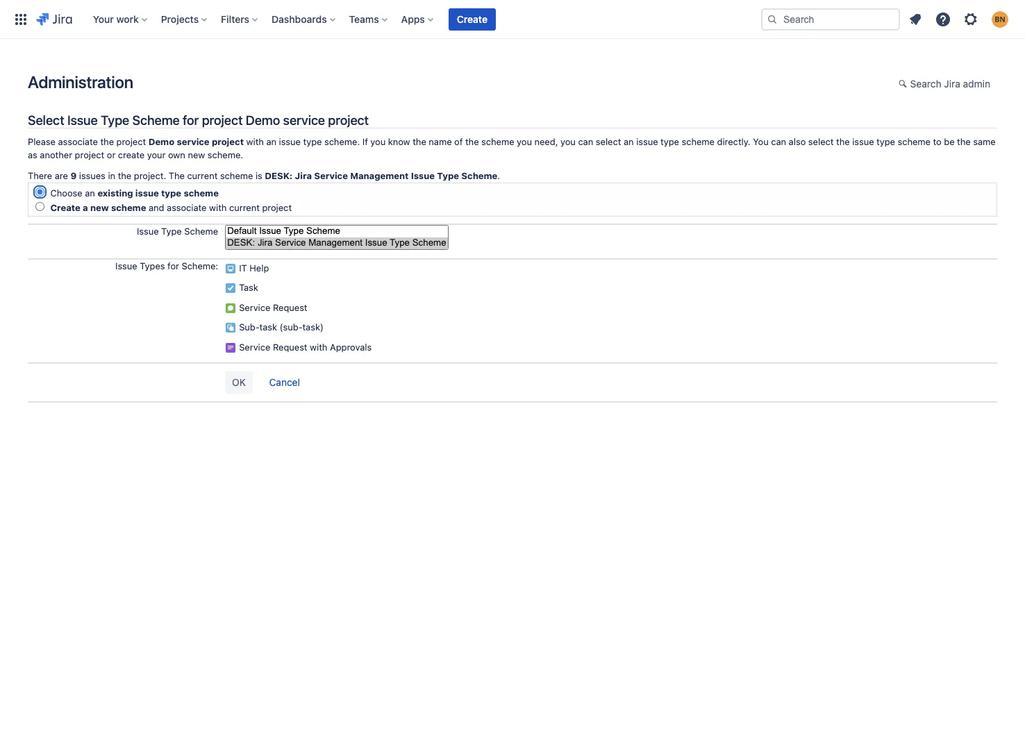 Task type: vqa. For each thing, say whether or not it's contained in the screenshot.
the Select Issue Type Scheme for project Demo service project on the top left
yes



Task type: describe. For each thing, give the bounding box(es) containing it.
choose
[[50, 188, 82, 199]]

primary element
[[8, 0, 761, 39]]

approvals
[[330, 342, 372, 353]]

type up create a new scheme and associate with current project
[[161, 188, 181, 199]]

create button
[[449, 8, 496, 30]]

in
[[108, 170, 115, 182]]

1 vertical spatial scheme.
[[208, 149, 243, 160]]

0 horizontal spatial associate
[[58, 136, 98, 147]]

help image
[[935, 11, 952, 27]]

desk:
[[265, 170, 293, 182]]

issues
[[79, 170, 105, 182]]

service for service request
[[239, 302, 270, 313]]

scheme down "choose an existing issue type scheme"
[[111, 202, 146, 213]]

type left if
[[303, 136, 322, 147]]

.
[[498, 170, 500, 182]]

scheme:
[[182, 260, 218, 271]]

2 vertical spatial with
[[310, 342, 327, 353]]

0 horizontal spatial with
[[209, 202, 227, 213]]

search
[[910, 78, 942, 90]]

search jira admin link
[[892, 74, 997, 96]]

create for create
[[457, 13, 488, 25]]

1 vertical spatial scheme
[[462, 170, 498, 182]]

0 vertical spatial service
[[283, 113, 325, 128]]

service request
[[239, 302, 307, 313]]

sub-
[[239, 322, 260, 333]]

2 can from the left
[[771, 136, 786, 147]]

1 horizontal spatial scheme
[[184, 226, 218, 237]]

the right of
[[465, 136, 479, 147]]

1 horizontal spatial for
[[183, 113, 199, 128]]

work
[[116, 13, 139, 25]]

dashboards
[[272, 13, 327, 25]]

there are 9 issues in the project.                                  the current scheme is desk: jira service management issue type scheme .
[[28, 170, 500, 182]]

be
[[944, 136, 955, 147]]

issue left types
[[115, 260, 137, 271]]

with an issue type scheme. if you know the name of the scheme you need, you can select an issue type scheme directly. you can also select the issue type scheme to be the same as another project or create your own new scheme.
[[28, 136, 996, 160]]

existing
[[98, 188, 133, 199]]

image image for it help
[[225, 263, 236, 274]]

an for if
[[266, 136, 277, 147]]

0 vertical spatial service
[[314, 170, 348, 182]]

another
[[40, 149, 72, 160]]

search jira admin
[[910, 78, 991, 90]]

create a new scheme and associate with current project
[[50, 202, 292, 213]]

projects button
[[157, 8, 213, 30]]

issue down and
[[137, 226, 159, 237]]

there
[[28, 170, 52, 182]]

please
[[28, 136, 56, 147]]

admin
[[963, 78, 991, 90]]

a
[[83, 202, 88, 213]]

scheme left the to
[[898, 136, 931, 147]]

1 horizontal spatial type
[[161, 226, 182, 237]]

image image for service request
[[225, 303, 236, 314]]

management
[[350, 170, 409, 182]]

your work button
[[89, 8, 153, 30]]

is
[[256, 170, 262, 182]]

1 horizontal spatial scheme.
[[324, 136, 360, 147]]

name
[[429, 136, 452, 147]]

it help
[[239, 262, 269, 273]]

teams button
[[345, 8, 393, 30]]

scheme left directly.
[[682, 136, 715, 147]]

type left the to
[[877, 136, 895, 147]]

notifications image
[[907, 11, 924, 27]]

service request with approvals
[[239, 342, 372, 353]]

3 you from the left
[[561, 136, 576, 147]]

need,
[[535, 136, 558, 147]]

request for service request
[[273, 302, 307, 313]]

9
[[70, 170, 77, 182]]

please associate the project demo service project
[[28, 136, 244, 147]]

(sub-
[[280, 322, 303, 333]]

request for service request with approvals
[[273, 342, 307, 353]]

issue type scheme
[[137, 226, 218, 237]]

the right know
[[413, 136, 426, 147]]

choose an existing issue type scheme
[[50, 188, 219, 199]]

of
[[454, 136, 463, 147]]



Task type: locate. For each thing, give the bounding box(es) containing it.
scheme left is
[[220, 170, 253, 182]]

service up sub-
[[239, 302, 270, 313]]

the
[[100, 136, 114, 147], [413, 136, 426, 147], [465, 136, 479, 147], [836, 136, 850, 147], [957, 136, 971, 147], [118, 170, 131, 182]]

2 horizontal spatial type
[[437, 170, 459, 182]]

0 vertical spatial scheme
[[132, 113, 180, 128]]

0 horizontal spatial can
[[578, 136, 593, 147]]

jira right desk:
[[295, 170, 312, 182]]

2 image image from the top
[[225, 283, 236, 294]]

2 horizontal spatial you
[[561, 136, 576, 147]]

1 horizontal spatial you
[[517, 136, 532, 147]]

to
[[933, 136, 942, 147]]

request up (sub-
[[273, 302, 307, 313]]

you
[[371, 136, 386, 147], [517, 136, 532, 147], [561, 136, 576, 147]]

0 vertical spatial for
[[183, 113, 199, 128]]

project.
[[134, 170, 166, 182]]

1 image image from the top
[[225, 263, 236, 274]]

1 horizontal spatial create
[[457, 13, 488, 25]]

scheme up "please associate the project demo service project"
[[132, 113, 180, 128]]

apps button
[[397, 8, 439, 30]]

service
[[283, 113, 325, 128], [177, 136, 210, 147]]

None submit
[[225, 372, 253, 394]]

4 image image from the top
[[225, 323, 236, 334]]

with up issue type scheme
[[209, 202, 227, 213]]

1 vertical spatial create
[[50, 202, 81, 213]]

search image
[[767, 14, 778, 25]]

cancel link
[[262, 373, 307, 395]]

0 horizontal spatial service
[[177, 136, 210, 147]]

2 horizontal spatial with
[[310, 342, 327, 353]]

1 vertical spatial request
[[273, 342, 307, 353]]

select
[[28, 113, 64, 128]]

1 you from the left
[[371, 136, 386, 147]]

create right apps dropdown button at left
[[457, 13, 488, 25]]

current right the the
[[187, 170, 218, 182]]

service down sub-
[[239, 342, 270, 353]]

request down (sub-
[[273, 342, 307, 353]]

image image for service request with approvals
[[225, 342, 236, 354]]

filters
[[221, 13, 249, 25]]

teams
[[349, 13, 379, 25]]

the right 'also'
[[836, 136, 850, 147]]

know
[[388, 136, 410, 147]]

scheme. down select issue type scheme for project demo service project
[[208, 149, 243, 160]]

scheme. left if
[[324, 136, 360, 147]]

issue
[[67, 113, 98, 128], [411, 170, 435, 182], [137, 226, 159, 237], [115, 260, 137, 271]]

can
[[578, 136, 593, 147], [771, 136, 786, 147]]

1 horizontal spatial jira
[[944, 78, 961, 90]]

0 horizontal spatial jira
[[295, 170, 312, 182]]

as
[[28, 149, 37, 160]]

scheme
[[132, 113, 180, 128], [462, 170, 498, 182], [184, 226, 218, 237]]

can right "need," on the top of the page
[[578, 136, 593, 147]]

type
[[101, 113, 129, 128], [437, 170, 459, 182], [161, 226, 182, 237]]

image image for sub-task
[[225, 323, 236, 334]]

1 vertical spatial type
[[437, 170, 459, 182]]

0 vertical spatial demo
[[246, 113, 280, 128]]

select right "need," on the top of the page
[[596, 136, 621, 147]]

banner containing your work
[[0, 0, 1025, 39]]

you left "need," on the top of the page
[[517, 136, 532, 147]]

0 horizontal spatial you
[[371, 136, 386, 147]]

your profile and settings image
[[992, 11, 1009, 27]]

service
[[314, 170, 348, 182], [239, 302, 270, 313], [239, 342, 270, 353]]

0 horizontal spatial type
[[101, 113, 129, 128]]

apps
[[401, 13, 425, 25]]

1 horizontal spatial select
[[808, 136, 834, 147]]

for up own on the top left of page
[[183, 113, 199, 128]]

the up or
[[100, 136, 114, 147]]

service up own on the top left of page
[[177, 136, 210, 147]]

administration
[[28, 72, 133, 92]]

1 horizontal spatial associate
[[167, 202, 207, 213]]

scheme.
[[324, 136, 360, 147], [208, 149, 243, 160]]

type down create a new scheme and associate with current project
[[161, 226, 182, 237]]

you
[[753, 136, 769, 147]]

current
[[187, 170, 218, 182], [229, 202, 260, 213]]

appswitcher icon image
[[13, 11, 29, 27]]

create down choose
[[50, 202, 81, 213]]

2 you from the left
[[517, 136, 532, 147]]

and
[[149, 202, 164, 213]]

an
[[266, 136, 277, 147], [624, 136, 634, 147], [85, 188, 95, 199]]

directly.
[[717, 136, 751, 147]]

1 vertical spatial new
[[90, 202, 109, 213]]

1 horizontal spatial can
[[771, 136, 786, 147]]

issue
[[279, 136, 301, 147], [636, 136, 658, 147], [852, 136, 874, 147], [135, 188, 159, 199]]

0 vertical spatial new
[[188, 149, 205, 160]]

small image
[[899, 78, 910, 90]]

1 vertical spatial jira
[[295, 170, 312, 182]]

jira image
[[36, 11, 72, 27], [36, 11, 72, 27]]

create
[[118, 149, 145, 160]]

your
[[147, 149, 166, 160]]

1 vertical spatial for
[[167, 260, 179, 271]]

select issue type scheme for project demo service project
[[28, 113, 369, 128]]

the right in
[[118, 170, 131, 182]]

filters button
[[217, 8, 263, 30]]

demo
[[246, 113, 280, 128], [148, 136, 174, 147]]

cancel
[[269, 377, 300, 389]]

new right own on the top left of page
[[188, 149, 205, 160]]

0 vertical spatial create
[[457, 13, 488, 25]]

1 horizontal spatial with
[[246, 136, 264, 147]]

0 horizontal spatial demo
[[148, 136, 174, 147]]

help
[[250, 262, 269, 273]]

new
[[188, 149, 205, 160], [90, 202, 109, 213]]

2 request from the top
[[273, 342, 307, 353]]

service up desk:
[[283, 113, 325, 128]]

scheme down the the
[[184, 188, 219, 199]]

1 request from the top
[[273, 302, 307, 313]]

your work
[[93, 13, 139, 25]]

if
[[362, 136, 368, 147]]

image image
[[225, 263, 236, 274], [225, 283, 236, 294], [225, 303, 236, 314], [225, 323, 236, 334], [225, 342, 236, 354]]

0 horizontal spatial scheme
[[132, 113, 180, 128]]

type up "please associate the project demo service project"
[[101, 113, 129, 128]]

associate up issue type scheme
[[167, 202, 207, 213]]

0 vertical spatial type
[[101, 113, 129, 128]]

an for scheme
[[85, 188, 95, 199]]

0 vertical spatial request
[[273, 302, 307, 313]]

task
[[260, 322, 277, 333]]

you right "need," on the top of the page
[[561, 136, 576, 147]]

service for service request with approvals
[[239, 342, 270, 353]]

sub-task (sub-task)
[[239, 322, 324, 333]]

1 horizontal spatial new
[[188, 149, 205, 160]]

with
[[246, 136, 264, 147], [209, 202, 227, 213], [310, 342, 327, 353]]

0 vertical spatial with
[[246, 136, 264, 147]]

scheme
[[481, 136, 514, 147], [682, 136, 715, 147], [898, 136, 931, 147], [220, 170, 253, 182], [184, 188, 219, 199], [111, 202, 146, 213]]

can right the you
[[771, 136, 786, 147]]

0 horizontal spatial current
[[187, 170, 218, 182]]

jira inside search jira admin link
[[944, 78, 961, 90]]

1 can from the left
[[578, 136, 593, 147]]

current down is
[[229, 202, 260, 213]]

or
[[107, 149, 116, 160]]

type down name
[[437, 170, 459, 182]]

2 select from the left
[[808, 136, 834, 147]]

0 vertical spatial associate
[[58, 136, 98, 147]]

type left directly.
[[661, 136, 679, 147]]

with inside with an issue type scheme. if you know the name of the scheme you need, you can select an issue type scheme directly. you can also select the issue type scheme to be the same as another project or create your own new scheme.
[[246, 136, 264, 147]]

type
[[303, 136, 322, 147], [661, 136, 679, 147], [877, 136, 895, 147], [161, 188, 181, 199]]

2 vertical spatial type
[[161, 226, 182, 237]]

you right if
[[371, 136, 386, 147]]

for
[[183, 113, 199, 128], [167, 260, 179, 271]]

1 vertical spatial associate
[[167, 202, 207, 213]]

banner
[[0, 0, 1025, 39]]

new inside with an issue type scheme. if you know the name of the scheme you need, you can select an issue type scheme directly. you can also select the issue type scheme to be the same as another project or create your own new scheme.
[[188, 149, 205, 160]]

2 horizontal spatial an
[[624, 136, 634, 147]]

3 image image from the top
[[225, 303, 236, 314]]

with down the task)
[[310, 342, 327, 353]]

task
[[239, 282, 258, 293]]

create inside button
[[457, 13, 488, 25]]

scheme up .
[[481, 136, 514, 147]]

projects
[[161, 13, 199, 25]]

the right 'be'
[[957, 136, 971, 147]]

1 vertical spatial current
[[229, 202, 260, 213]]

the
[[169, 170, 185, 182]]

2 vertical spatial service
[[239, 342, 270, 353]]

1 vertical spatial demo
[[148, 136, 174, 147]]

scheme down of
[[462, 170, 498, 182]]

dashboards button
[[267, 8, 341, 30]]

project inside with an issue type scheme. if you know the name of the scheme you need, you can select an issue type scheme directly. you can also select the issue type scheme to be the same as another project or create your own new scheme.
[[75, 149, 104, 160]]

settings image
[[963, 11, 979, 27]]

0 vertical spatial jira
[[944, 78, 961, 90]]

select right 'also'
[[808, 136, 834, 147]]

1 horizontal spatial demo
[[246, 113, 280, 128]]

issue down name
[[411, 170, 435, 182]]

with up is
[[246, 136, 264, 147]]

1 horizontal spatial an
[[266, 136, 277, 147]]

1 horizontal spatial service
[[283, 113, 325, 128]]

0 horizontal spatial select
[[596, 136, 621, 147]]

1 select from the left
[[596, 136, 621, 147]]

1 horizontal spatial current
[[229, 202, 260, 213]]

same
[[973, 136, 996, 147]]

request
[[273, 302, 307, 313], [273, 342, 307, 353]]

1 vertical spatial service
[[177, 136, 210, 147]]

0 horizontal spatial create
[[50, 202, 81, 213]]

jira left admin
[[944, 78, 961, 90]]

0 vertical spatial current
[[187, 170, 218, 182]]

task)
[[303, 322, 324, 333]]

for right types
[[167, 260, 179, 271]]

1 vertical spatial service
[[239, 302, 270, 313]]

create for create a new scheme and associate with current project
[[50, 202, 81, 213]]

0 horizontal spatial for
[[167, 260, 179, 271]]

0 horizontal spatial new
[[90, 202, 109, 213]]

scheme up the scheme:
[[184, 226, 218, 237]]

also
[[789, 136, 806, 147]]

associate up another
[[58, 136, 98, 147]]

0 horizontal spatial an
[[85, 188, 95, 199]]

your
[[93, 13, 114, 25]]

1 vertical spatial with
[[209, 202, 227, 213]]

create
[[457, 13, 488, 25], [50, 202, 81, 213]]

service left management
[[314, 170, 348, 182]]

5 image image from the top
[[225, 342, 236, 354]]

own
[[168, 149, 185, 160]]

Search field
[[761, 8, 900, 30]]

0 horizontal spatial scheme.
[[208, 149, 243, 160]]

issue types for scheme:
[[115, 260, 218, 271]]

it
[[239, 262, 247, 273]]

0 vertical spatial scheme.
[[324, 136, 360, 147]]

issue right the select at the top
[[67, 113, 98, 128]]

None radio
[[35, 188, 44, 197], [35, 202, 44, 211], [35, 188, 44, 197], [35, 202, 44, 211]]

select
[[596, 136, 621, 147], [808, 136, 834, 147]]

2 horizontal spatial scheme
[[462, 170, 498, 182]]

demo up there are 9 issues in the project.                                  the current scheme is desk: jira service management issue type scheme .
[[246, 113, 280, 128]]

project
[[202, 113, 243, 128], [328, 113, 369, 128], [116, 136, 146, 147], [212, 136, 244, 147], [75, 149, 104, 160], [262, 202, 292, 213]]

image image for task
[[225, 283, 236, 294]]

2 vertical spatial scheme
[[184, 226, 218, 237]]

are
[[55, 170, 68, 182]]

types
[[140, 260, 165, 271]]

demo up your
[[148, 136, 174, 147]]

associate
[[58, 136, 98, 147], [167, 202, 207, 213]]

jira
[[944, 78, 961, 90], [295, 170, 312, 182]]

new right a
[[90, 202, 109, 213]]



